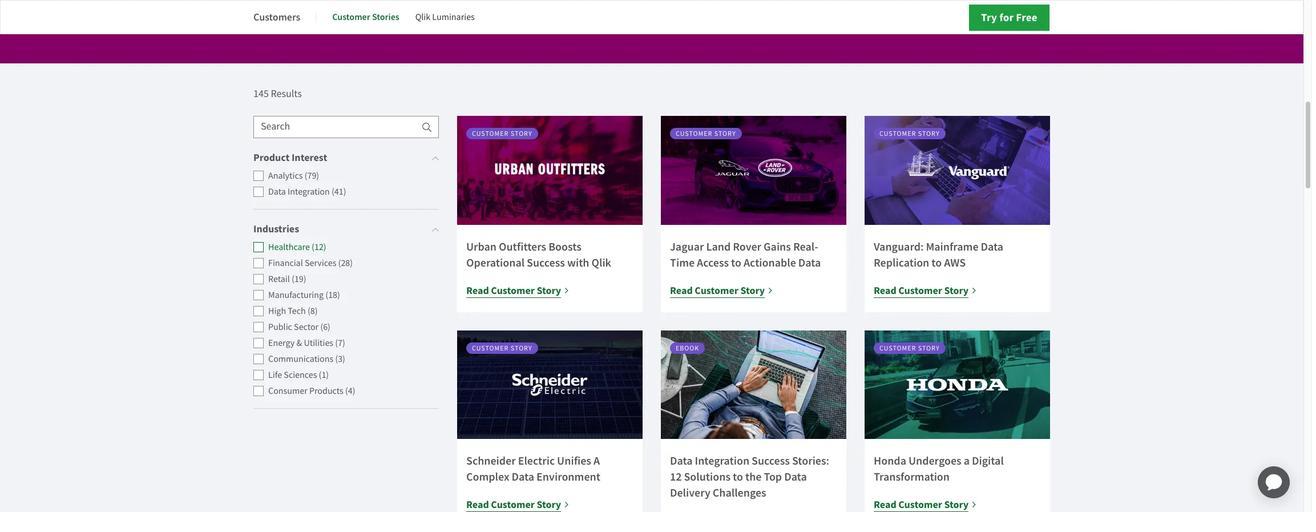 Task type: describe. For each thing, give the bounding box(es) containing it.
read customer story for with
[[466, 284, 561, 297]]

vanguard: mainframe data replication to aws link
[[874, 239, 1004, 270]]

to inside 'vanguard: mainframe data replication to aws'
[[932, 255, 942, 270]]

utilities
[[304, 338, 333, 349]]

(6)
[[320, 322, 331, 333]]

(41)
[[332, 186, 346, 198]]

read for honda undergoes a digital transformation
[[874, 498, 897, 512]]

ebook link
[[661, 330, 847, 439]]

land
[[706, 239, 731, 254]]

read customer story link down transformation
[[874, 497, 978, 512]]

customer story for honda
[[880, 344, 940, 353]]

integration inside the data integration success stories: 12 solutions to the top data delivery challenges
[[695, 454, 750, 468]]

to inside the data integration success stories: 12 solutions to the top data delivery challenges
[[733, 470, 743, 484]]

qlik luminaries
[[415, 11, 475, 23]]

boosts
[[549, 239, 582, 254]]

urban outfitters boosts operational success with qlik
[[466, 239, 611, 270]]

product interest
[[253, 151, 327, 165]]

analytics (79) data integration (41)
[[268, 170, 346, 198]]

qlik inside customers menu bar
[[415, 11, 431, 23]]

(4)
[[345, 386, 355, 397]]

services
[[305, 258, 336, 269]]

customer story for vanguard:
[[880, 129, 940, 138]]

products
[[309, 386, 343, 397]]

image image
[[661, 330, 847, 439]]

life
[[268, 370, 282, 381]]

a
[[964, 454, 970, 468]]

(28)
[[338, 258, 353, 269]]

actionable
[[744, 255, 796, 270]]

(79)
[[305, 170, 319, 182]]

tech
[[288, 306, 306, 317]]

145 results
[[253, 88, 302, 101]]

data inside schneider electric unifies a complex data environment
[[512, 470, 534, 484]]

honda undergoes a digital transformation
[[874, 454, 1004, 484]]

electric
[[518, 454, 555, 468]]

solutions
[[684, 470, 731, 484]]

healthcare (12) financial services (28) retail (19) manufacturing (18) high tech (8) public sector (6) energy & utilities (7) communications (3) life sciences (1) consumer products (4)
[[268, 242, 355, 397]]

12
[[670, 470, 682, 484]]

success inside the data integration success stories: 12 solutions to the top data delivery challenges
[[752, 454, 790, 468]]

unifies
[[557, 454, 591, 468]]

manufacturing
[[268, 290, 324, 301]]

customer story link for a
[[865, 330, 1050, 439]]

read customer story down transformation
[[874, 498, 969, 512]]

(1)
[[319, 370, 329, 381]]

with
[[567, 255, 589, 270]]

read for vanguard: mainframe data replication to aws
[[874, 284, 897, 297]]

access
[[697, 255, 729, 270]]

urban outfitters boosts operational success with qlik link
[[466, 239, 611, 270]]

data down stories:
[[784, 470, 807, 484]]

data inside 'vanguard: mainframe data replication to aws'
[[981, 239, 1004, 254]]

stories:
[[792, 454, 830, 468]]

industries
[[253, 222, 299, 236]]

read for jaguar land rover gains real- time access to actionable data
[[670, 284, 693, 297]]

customer story for jaguar
[[676, 129, 736, 138]]

sector
[[294, 322, 319, 333]]

real-
[[793, 239, 818, 254]]

sciences
[[284, 370, 317, 381]]

customer story for schneider
[[472, 344, 532, 353]]

environment
[[537, 470, 601, 484]]

mainframe
[[926, 239, 979, 254]]

(12)
[[312, 242, 326, 253]]

jaguar land rover gains real- time access to actionable data link
[[670, 239, 821, 270]]

operational
[[466, 255, 525, 270]]

try for free
[[981, 10, 1038, 25]]

read customer story link for data
[[466, 497, 570, 512]]

financial
[[268, 258, 303, 269]]

data inside the "analytics (79) data integration (41)"
[[268, 186, 286, 198]]

a
[[594, 454, 600, 468]]

read customer story link for aws
[[874, 283, 978, 299]]

rover
[[733, 239, 762, 254]]

(19)
[[292, 274, 306, 285]]

free
[[1016, 10, 1038, 25]]

to inside jaguar land rover gains real- time access to actionable data
[[731, 255, 742, 270]]



Task type: vqa. For each thing, say whether or not it's contained in the screenshot.
Login ICON
no



Task type: locate. For each thing, give the bounding box(es) containing it.
digital
[[972, 454, 1004, 468]]

read customer story down access on the right
[[670, 284, 765, 297]]

challenges
[[713, 486, 767, 500]]

0 vertical spatial success
[[527, 255, 565, 270]]

read down replication
[[874, 284, 897, 297]]

data down real-
[[799, 255, 821, 270]]

honda undergoes a digital transformation link
[[874, 454, 1004, 484]]

gains
[[764, 239, 791, 254]]

0 horizontal spatial success
[[527, 255, 565, 270]]

data right mainframe
[[981, 239, 1004, 254]]

delivery
[[670, 486, 711, 500]]

customer story link for boosts
[[457, 116, 643, 225]]

data inside jaguar land rover gains real- time access to actionable data
[[799, 255, 821, 270]]

read customer story link for with
[[466, 283, 570, 299]]

read customer story link down operational
[[466, 283, 570, 299]]

success up top
[[752, 454, 790, 468]]

data integration success stories: 12 solutions to the top data delivery challenges
[[670, 454, 830, 500]]

read customer story for aws
[[874, 284, 969, 297]]

the
[[746, 470, 762, 484]]

integration down (79)
[[288, 186, 330, 198]]

read customer story link
[[466, 283, 570, 299], [670, 283, 774, 299], [874, 283, 978, 299], [466, 497, 570, 512], [874, 497, 978, 512]]

schneider
[[466, 454, 516, 468]]

vanguard:
[[874, 239, 924, 254]]

read down complex
[[466, 498, 489, 512]]

read down time
[[670, 284, 693, 297]]

0 vertical spatial qlik
[[415, 11, 431, 23]]

read down transformation
[[874, 498, 897, 512]]

(8)
[[308, 306, 318, 317]]

urban
[[466, 239, 497, 254]]

top
[[764, 470, 782, 484]]

results
[[271, 88, 302, 101]]

read customer story link down access on the right
[[670, 283, 774, 299]]

integration up solutions
[[695, 454, 750, 468]]

luminaries
[[432, 11, 475, 23]]

analytics
[[268, 170, 303, 182]]

ebook
[[676, 344, 699, 353]]

(18)
[[326, 290, 340, 301]]

read customer story for data
[[466, 498, 561, 512]]

for
[[1000, 10, 1014, 25]]

customer story link for rover
[[661, 116, 847, 225]]

read customer story link down replication
[[874, 283, 978, 299]]

customer
[[332, 11, 370, 23], [472, 129, 509, 138], [676, 129, 713, 138], [880, 129, 917, 138], [491, 284, 535, 297], [695, 284, 739, 297], [899, 284, 943, 297], [472, 344, 509, 353], [880, 344, 917, 353], [491, 498, 535, 512], [899, 498, 943, 512]]

product interest button
[[253, 150, 439, 166]]

0 horizontal spatial qlik
[[415, 11, 431, 23]]

customer inside menu bar
[[332, 11, 370, 23]]

data integration success stories: 12 solutions to the top data delivery challenges link
[[670, 454, 830, 500]]

customer story for urban
[[472, 129, 532, 138]]

schneider electric unifies a complex data environment
[[466, 454, 601, 484]]

communications
[[268, 354, 333, 365]]

read customer story link down schneider electric unifies a complex data environment
[[466, 497, 570, 512]]

qlik right with
[[592, 255, 611, 270]]

1 vertical spatial integration
[[695, 454, 750, 468]]

read for urban outfitters boosts operational success with qlik
[[466, 284, 489, 297]]

healthcare
[[268, 242, 310, 253]]

read
[[466, 284, 489, 297], [670, 284, 693, 297], [874, 284, 897, 297], [466, 498, 489, 512], [874, 498, 897, 512]]

read for schneider electric unifies a complex data environment
[[466, 498, 489, 512]]

jaguar
[[670, 239, 704, 254]]

success down boosts
[[527, 255, 565, 270]]

undergoes
[[909, 454, 962, 468]]

(3)
[[335, 354, 345, 365]]

read customer story link for time
[[670, 283, 774, 299]]

data down analytics
[[268, 186, 286, 198]]

1 vertical spatial qlik
[[592, 255, 611, 270]]

honda image
[[865, 330, 1050, 439]]

vanguard: mainframe data replication to aws
[[874, 239, 1004, 270]]

aws
[[944, 255, 966, 270]]

high
[[268, 306, 286, 317]]

&
[[297, 338, 302, 349]]

1 horizontal spatial qlik
[[592, 255, 611, 270]]

story
[[511, 129, 532, 138], [715, 129, 736, 138], [918, 129, 940, 138], [537, 284, 561, 297], [741, 284, 765, 297], [945, 284, 969, 297], [511, 344, 532, 353], [918, 344, 940, 353], [537, 498, 561, 512], [945, 498, 969, 512]]

public
[[268, 322, 292, 333]]

honda
[[874, 454, 907, 468]]

customer story link
[[457, 116, 643, 225], [661, 116, 847, 225], [865, 116, 1050, 225], [457, 330, 643, 439], [865, 330, 1050, 439]]

success inside urban outfitters boosts operational success with qlik
[[527, 255, 565, 270]]

read customer story down complex
[[466, 498, 561, 512]]

retail
[[268, 274, 290, 285]]

to
[[731, 255, 742, 270], [932, 255, 942, 270], [733, 470, 743, 484]]

read customer story down replication
[[874, 284, 969, 297]]

to down rover
[[731, 255, 742, 270]]

schneider electric unifies a complex data environment link
[[466, 454, 601, 484]]

qlik left luminaries
[[415, 11, 431, 23]]

customer stories link
[[332, 3, 399, 31]]

data
[[268, 186, 286, 198], [981, 239, 1004, 254], [799, 255, 821, 270], [670, 454, 693, 468], [512, 470, 534, 484], [784, 470, 807, 484]]

integration
[[288, 186, 330, 198], [695, 454, 750, 468]]

1 horizontal spatial integration
[[695, 454, 750, 468]]

data down electric
[[512, 470, 534, 484]]

transformation
[[874, 470, 950, 484]]

industries button
[[253, 221, 439, 237]]

data up 12
[[670, 454, 693, 468]]

try for free link
[[969, 5, 1050, 31]]

success
[[527, 255, 565, 270], [752, 454, 790, 468]]

read customer story down operational
[[466, 284, 561, 297]]

145
[[253, 88, 269, 101]]

0 horizontal spatial integration
[[288, 186, 330, 198]]

outfitters
[[499, 239, 546, 254]]

consumer
[[268, 386, 308, 397]]

customer story link for data
[[865, 116, 1050, 225]]

0 vertical spatial integration
[[288, 186, 330, 198]]

read customer story
[[466, 284, 561, 297], [670, 284, 765, 297], [874, 284, 969, 297], [466, 498, 561, 512], [874, 498, 969, 512]]

energy
[[268, 338, 295, 349]]

jaguar land rover gains real- time access to actionable data
[[670, 239, 821, 270]]

integration inside the "analytics (79) data integration (41)"
[[288, 186, 330, 198]]

qlik luminaries link
[[415, 3, 475, 31]]

(7)
[[335, 338, 345, 349]]

customers menu bar
[[253, 3, 491, 31]]

to left the
[[733, 470, 743, 484]]

qlik inside urban outfitters boosts operational success with qlik
[[592, 255, 611, 270]]

application
[[1245, 453, 1304, 512]]

customer story link for unifies
[[457, 330, 643, 439]]

customers
[[253, 10, 300, 24]]

product
[[253, 151, 290, 165]]

try
[[981, 10, 997, 25]]

qlik
[[415, 11, 431, 23], [592, 255, 611, 270]]

customer story
[[472, 129, 532, 138], [676, 129, 736, 138], [880, 129, 940, 138], [472, 344, 532, 353], [880, 344, 940, 353]]

read customer story for time
[[670, 284, 765, 297]]

1 horizontal spatial success
[[752, 454, 790, 468]]

stories
[[372, 11, 399, 23]]

customer stories
[[332, 11, 399, 23]]

replication
[[874, 255, 930, 270]]

to left aws at the right of the page
[[932, 255, 942, 270]]

interest
[[292, 151, 327, 165]]

read down operational
[[466, 284, 489, 297]]

complex
[[466, 470, 510, 484]]

1 vertical spatial success
[[752, 454, 790, 468]]

time
[[670, 255, 695, 270]]



